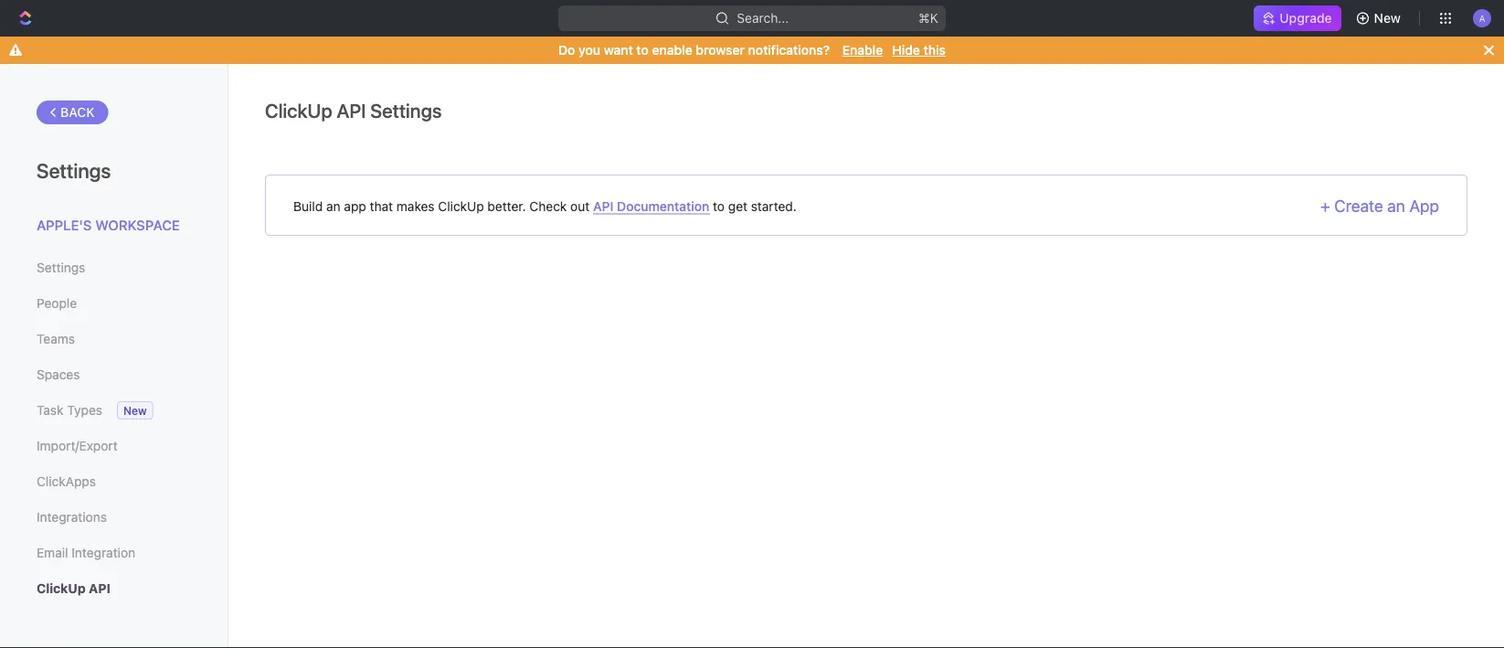 Task type: vqa. For each thing, say whether or not it's contained in the screenshot.
the top 'Team Space'
no



Task type: locate. For each thing, give the bounding box(es) containing it.
2 vertical spatial api
[[89, 581, 110, 596]]

back link
[[37, 101, 109, 124]]

email integration
[[37, 545, 135, 560]]

1 horizontal spatial to
[[713, 198, 725, 213]]

0 horizontal spatial api
[[89, 581, 110, 596]]

back
[[60, 105, 95, 120]]

people link
[[37, 288, 191, 319]]

people
[[37, 295, 77, 310]]

0 vertical spatial clickup
[[265, 99, 332, 122]]

clickapps link
[[37, 466, 191, 497]]

1 vertical spatial clickup
[[438, 198, 484, 213]]

new
[[1375, 11, 1402, 26], [123, 404, 147, 417]]

spaces link
[[37, 359, 191, 390]]

0 horizontal spatial clickup
[[37, 581, 86, 596]]

clickup inside "link"
[[37, 581, 86, 596]]

new up import/export link
[[123, 404, 147, 417]]

types
[[67, 402, 102, 417]]

documentation
[[617, 198, 710, 213]]

new right upgrade at the right top of the page
[[1375, 11, 1402, 26]]

that
[[370, 198, 393, 213]]

email
[[37, 545, 68, 560]]

this
[[924, 43, 946, 58]]

api
[[337, 99, 366, 122], [593, 198, 614, 213], [89, 581, 110, 596]]

clickup api settings
[[265, 99, 442, 122]]

0 horizontal spatial to
[[637, 43, 649, 58]]

apple's
[[37, 217, 92, 233]]

1 horizontal spatial clickup
[[265, 99, 332, 122]]

clickapps
[[37, 474, 96, 489]]

1 horizontal spatial api
[[337, 99, 366, 122]]

new inside the settings element
[[123, 404, 147, 417]]

1 vertical spatial new
[[123, 404, 147, 417]]

2 vertical spatial settings
[[37, 260, 85, 275]]

0 vertical spatial settings
[[371, 99, 442, 122]]

api documentation link
[[593, 198, 710, 214]]

enable
[[843, 43, 883, 58]]

import/export
[[37, 438, 118, 453]]

settings link
[[37, 252, 191, 283]]

to right the 'want'
[[637, 43, 649, 58]]

get
[[729, 198, 748, 213]]

apple's workspace
[[37, 217, 180, 233]]

new button
[[1349, 4, 1413, 33]]

api inside clickup api "link"
[[89, 581, 110, 596]]

0 horizontal spatial an
[[326, 198, 341, 213]]

clickup api link
[[37, 573, 191, 604]]

to
[[637, 43, 649, 58], [713, 198, 725, 213]]

0 vertical spatial to
[[637, 43, 649, 58]]

browser
[[696, 43, 745, 58]]

want
[[604, 43, 633, 58]]

app
[[344, 198, 366, 213]]

settings
[[371, 99, 442, 122], [37, 158, 111, 182], [37, 260, 85, 275]]

2 horizontal spatial api
[[593, 198, 614, 213]]

check
[[530, 198, 567, 213]]

1 horizontal spatial new
[[1375, 11, 1402, 26]]

settings element
[[0, 64, 229, 648]]

an
[[1388, 196, 1406, 216], [326, 198, 341, 213]]

2 vertical spatial clickup
[[37, 581, 86, 596]]

clickup
[[265, 99, 332, 122], [438, 198, 484, 213], [37, 581, 86, 596]]

clickup api
[[37, 581, 110, 596]]

1 vertical spatial to
[[713, 198, 725, 213]]

integration
[[72, 545, 135, 560]]

app
[[1410, 196, 1440, 216]]

upgrade
[[1280, 11, 1333, 26]]

to left get
[[713, 198, 725, 213]]

0 vertical spatial new
[[1375, 11, 1402, 26]]

0 vertical spatial api
[[337, 99, 366, 122]]

0 horizontal spatial new
[[123, 404, 147, 417]]



Task type: describe. For each thing, give the bounding box(es) containing it.
upgrade link
[[1255, 5, 1342, 31]]

you
[[579, 43, 601, 58]]

+
[[1321, 196, 1331, 216]]

1 vertical spatial settings
[[37, 158, 111, 182]]

search...
[[737, 11, 789, 26]]

notifications?
[[749, 43, 830, 58]]

new inside button
[[1375, 11, 1402, 26]]

task
[[37, 402, 64, 417]]

api for clickup api
[[89, 581, 110, 596]]

import/export link
[[37, 430, 191, 461]]

clickup for clickup api
[[37, 581, 86, 596]]

better.
[[488, 198, 526, 213]]

a button
[[1468, 4, 1498, 33]]

spaces
[[37, 367, 80, 382]]

api for clickup api settings
[[337, 99, 366, 122]]

hide
[[893, 43, 921, 58]]

+ create an app
[[1321, 196, 1440, 216]]

⌘k
[[919, 11, 939, 26]]

integrations link
[[37, 501, 191, 533]]

a
[[1480, 13, 1486, 23]]

started.
[[751, 198, 797, 213]]

build
[[293, 198, 323, 213]]

makes
[[397, 198, 435, 213]]

email integration link
[[37, 537, 191, 568]]

create
[[1335, 196, 1384, 216]]

workspace
[[95, 217, 180, 233]]

enable
[[652, 43, 693, 58]]

teams
[[37, 331, 75, 346]]

2 horizontal spatial clickup
[[438, 198, 484, 213]]

1 vertical spatial api
[[593, 198, 614, 213]]

do
[[559, 43, 575, 58]]

clickup for clickup api settings
[[265, 99, 332, 122]]

integrations
[[37, 509, 107, 524]]

build an app that makes clickup better. check out api documentation to get started.
[[293, 198, 797, 213]]

1 horizontal spatial an
[[1388, 196, 1406, 216]]

teams link
[[37, 323, 191, 354]]

out
[[571, 198, 590, 213]]

task types
[[37, 402, 102, 417]]

do you want to enable browser notifications? enable hide this
[[559, 43, 946, 58]]



